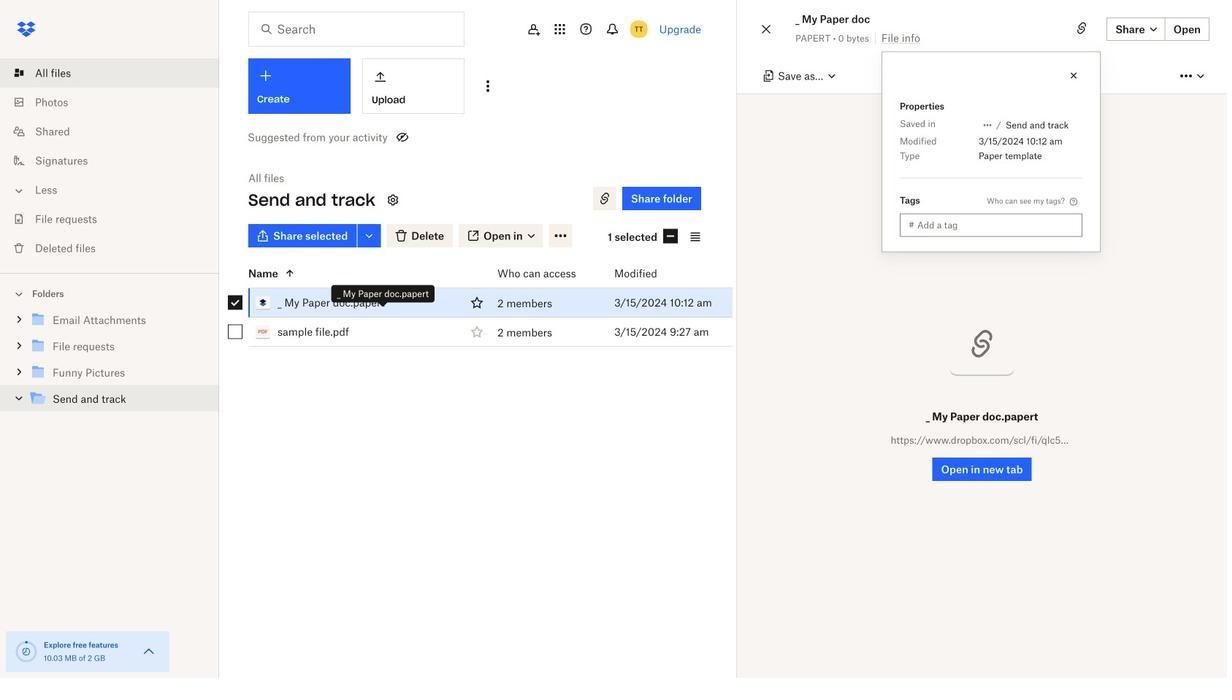 Task type: describe. For each thing, give the bounding box(es) containing it.
Search in folder "Send and track" text field
[[277, 20, 434, 38]]

dropbox image
[[12, 15, 41, 44]]

quota usage image
[[15, 641, 38, 664]]

copy link image
[[1073, 19, 1091, 37]]

add to starred image for name _ my paper doc.papert, modified 3/15/2024 10:12 am, element
[[468, 294, 486, 312]]



Task type: locate. For each thing, give the bounding box(es) containing it.
close image
[[757, 20, 775, 38], [1068, 70, 1080, 81]]

add to starred image
[[468, 294, 486, 312], [468, 323, 486, 341]]

less image
[[12, 184, 26, 198]]

name sample file.pdf, modified 3/15/2024 9:27 am, element
[[216, 318, 733, 347]]

name _ my paper doc.papert, modified 3/15/2024 10:12 am, element
[[216, 289, 733, 318]]

more image
[[1177, 67, 1195, 85]]

table
[[216, 259, 733, 347]]

add to starred image inside name _ my paper doc.papert, modified 3/15/2024 10:12 am, element
[[468, 294, 486, 312]]

add to starred image inside name sample file.pdf, modified 3/15/2024 9:27 am, element
[[468, 323, 486, 341]]

1 vertical spatial add to starred image
[[468, 323, 486, 341]]

1 vertical spatial close image
[[1068, 70, 1080, 81]]

who can see my tags? image
[[1068, 196, 1080, 208]]

1 add to starred image from the top
[[468, 294, 486, 312]]

folder settings image
[[384, 191, 402, 209]]

0 vertical spatial close image
[[757, 20, 775, 38]]

group
[[0, 304, 219, 423]]

add to starred image for name sample file.pdf, modified 3/15/2024 9:27 am, element
[[468, 323, 486, 341]]

0 horizontal spatial close image
[[757, 20, 775, 38]]

0 vertical spatial add to starred image
[[468, 294, 486, 312]]

list
[[0, 50, 219, 273]]

2 add to starred image from the top
[[468, 323, 486, 341]]

1 horizontal spatial close image
[[1068, 70, 1080, 81]]

quota usage progress bar
[[15, 641, 38, 664]]

list item
[[0, 58, 219, 88]]

add to starred image up name sample file.pdf, modified 3/15/2024 9:27 am, element
[[468, 294, 486, 312]]

add to starred image down name _ my paper doc.papert, modified 3/15/2024 10:12 am, element
[[468, 323, 486, 341]]



Task type: vqa. For each thing, say whether or not it's contained in the screenshot.
first Add To Starred icon from the bottom of the page
yes



